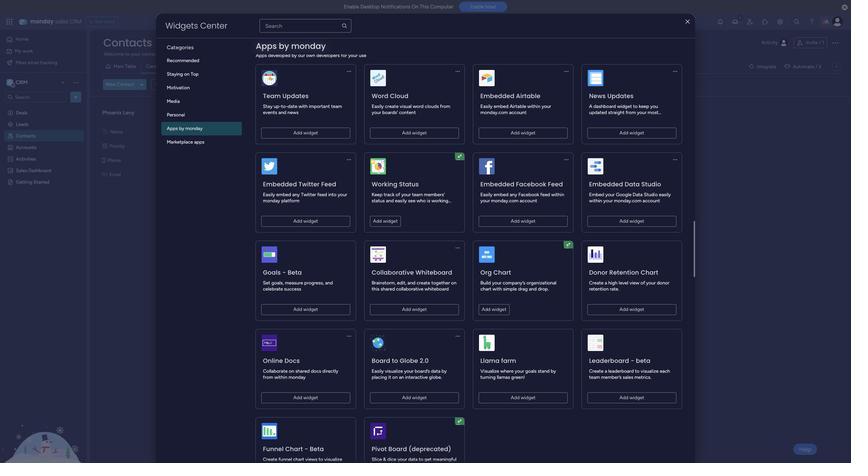 Task type: describe. For each thing, give the bounding box(es) containing it.
track
[[384, 192, 395, 198]]

add widget for online docs
[[294, 395, 318, 401]]

widget for embedded facebook feed
[[521, 219, 536, 224]]

add widget inside add widget popup button
[[164, 82, 189, 87]]

llamas
[[497, 375, 510, 381]]

add widget button for leaderboard - beta
[[588, 393, 677, 404]]

our
[[298, 53, 305, 58]]

from inside online docs collaborate on shared docs directly from within monday
[[263, 375, 273, 381]]

embed inside embedded airtable easily embed airtable within your monday.com account
[[494, 104, 509, 109]]

enable now! button
[[459, 2, 508, 12]]

llama
[[481, 357, 500, 365]]

add widget for goals - beta
[[294, 307, 318, 313]]

phone for v2 mobile phone icon
[[108, 158, 121, 163]]

menu image for collaborative whiteboard
[[455, 245, 461, 251]]

v2 email column image
[[354, 172, 359, 178]]

row group containing phoenix levy
[[93, 99, 849, 189]]

working
[[372, 180, 398, 189]]

add widget for news updates
[[620, 130, 645, 136]]

monday sales crm
[[30, 18, 82, 25]]

home
[[16, 36, 29, 42]]

dice
[[388, 457, 397, 463]]

beta
[[636, 357, 651, 365]]

events
[[263, 110, 277, 116]]

new
[[106, 82, 116, 87]]

sales dashboard
[[16, 168, 51, 173]]

goals - beta set goals, measure progress, and celebrate success
[[263, 269, 333, 292]]

within inside "embedded data studio embed your google data studio easily within your monday.com account"
[[590, 198, 603, 204]]

any for facebook
[[510, 192, 518, 198]]

board
[[429, 463, 441, 464]]

collaborative whiteboard brainstorm, edit, and create together on this shared collaborative whiteboard
[[372, 269, 457, 292]]

whiteboard
[[416, 269, 453, 277]]

add widget button for embedded data studio
[[588, 216, 677, 227]]

embedded for embedded facebook feed
[[481, 180, 515, 189]]

straight
[[609, 110, 625, 116]]

email for v2 email column icon
[[362, 172, 373, 178]]

add for embedded twitter feed
[[294, 219, 302, 224]]

board inside pivot board (deprecated) slice & dice your data to get meaningful insights from any group or board
[[389, 445, 407, 454]]

1 vertical spatial twitter
[[301, 192, 316, 198]]

by inside llama farm visualize where your goals stand by turning llamas green!
[[551, 369, 556, 375]]

main table button
[[103, 61, 141, 72]]

1 contacts from the left
[[142, 51, 160, 57]]

globe
[[400, 357, 418, 365]]

staying on top option
[[161, 68, 242, 81]]

widget for word cloud
[[412, 130, 427, 136]]

monday inside embedded twitter feed easily embed any twitter feed into your monday platform
[[263, 198, 280, 204]]

email
[[28, 60, 39, 65]]

widgets
[[166, 20, 198, 31]]

tracking
[[40, 60, 57, 65]]

v2 mobile phone image
[[354, 158, 357, 163]]

notifications image
[[717, 18, 724, 25]]

visualize
[[481, 369, 500, 375]]

activity button
[[759, 37, 791, 48]]

to inside pivot board (deprecated) slice & dice your data to get meaningful insights from any group or board
[[419, 457, 424, 463]]

chart for -
[[293, 457, 304, 463]]

desktop
[[361, 4, 380, 10]]

add widget button for collaborative whiteboard
[[370, 305, 459, 315]]

your inside pivot board (deprecated) slice & dice your data to get meaningful insights from any group or board
[[398, 457, 407, 463]]

meaningful
[[433, 457, 457, 463]]

see more link
[[289, 51, 310, 57]]

from inside news updates a dashboard widget to keep you updated straight from your most trusted news sources
[[626, 110, 636, 116]]

create inside "funnel chart - beta create funnel chart views to visualize your pipeline's conversion."
[[263, 457, 278, 463]]

on inside option
[[184, 71, 190, 77]]

where inside working status keep track of your team members' status and easily see who is working from where
[[383, 204, 396, 210]]

your inside working status keep track of your team members' status and easily see who is working from where
[[402, 192, 411, 198]]

your inside embedded twitter feed easily embed any twitter feed into your monday platform
[[338, 192, 347, 198]]

important
[[309, 104, 330, 109]]

see inside see plans "button"
[[95, 19, 103, 24]]

help button
[[794, 444, 818, 456]]

widget for news updates
[[630, 130, 645, 136]]

add for board to globe 2.0
[[402, 395, 411, 401]]

globe.
[[429, 375, 442, 381]]

personal option
[[161, 108, 242, 122]]

beta inside "funnel chart - beta create funnel chart views to visualize your pipeline's conversion."
[[310, 445, 324, 454]]

monday.com inside embedded facebook feed easily embed any facebook feed within your monday.com account
[[491, 198, 519, 204]]

add widget button for embedded facebook feed
[[479, 216, 568, 227]]

list box containing deals
[[0, 106, 87, 280]]

marketplace apps option
[[161, 136, 242, 149]]

monday inside apps by monday apps developed by our own developers for your use
[[291, 41, 326, 52]]

you inside welcome to your contacts board! here you can store and manage all of your contacts see more
[[188, 51, 196, 57]]

sources
[[618, 116, 635, 122]]

started
[[34, 179, 49, 185]]

updated
[[590, 110, 607, 116]]

team inside team updates stay up-to-date with important team events and news
[[331, 104, 342, 109]]

enable for enable desktop notifications on this computer
[[344, 4, 359, 10]]

account inside embedded facebook feed easily embed any facebook feed within your monday.com account
[[520, 198, 538, 204]]

menu image for embedded facebook feed
[[564, 157, 569, 163]]

staying
[[167, 71, 183, 77]]

to inside news updates a dashboard widget to keep you updated straight from your most trusted news sources
[[634, 104, 638, 109]]

add for word cloud
[[402, 130, 411, 136]]

updates for news updates
[[608, 92, 634, 100]]

widget for online docs
[[304, 395, 318, 401]]

sales
[[16, 168, 27, 173]]

automate / 3
[[793, 64, 822, 70]]

recommended option
[[161, 54, 242, 68]]

dapulse text column image for lily smith
[[354, 129, 360, 135]]

stand
[[538, 369, 550, 375]]

your inside 'donor retention chart create a high level view of your donor retention rate.'
[[647, 280, 656, 286]]

build
[[481, 280, 491, 286]]

0 vertical spatial twitter
[[299, 180, 320, 189]]

2 name from the left
[[236, 129, 249, 135]]

lottie animation image
[[0, 395, 87, 464]]

add widget button for llama farm
[[479, 393, 568, 404]]

farm
[[502, 357, 517, 365]]

categories list box
[[161, 38, 248, 149]]

to inside leaderboard - beta create a leaderboard to visualize each team member's sales metrics.
[[635, 369, 640, 375]]

public board image
[[7, 179, 14, 185]]

news inside team updates stay up-to-date with important team events and news
[[288, 110, 299, 116]]

monday.com inside embedded airtable easily embed airtable within your monday.com account
[[481, 110, 508, 116]]

docs
[[311, 369, 321, 375]]

help
[[800, 447, 812, 453]]

cloud
[[390, 92, 409, 100]]

add widget for org chart
[[482, 307, 507, 313]]

dapulse close image
[[842, 4, 848, 11]]

motivation option
[[161, 81, 242, 95]]

add widget for working status
[[373, 219, 398, 224]]

to inside "funnel chart - beta create funnel chart views to visualize your pipeline's conversion."
[[319, 457, 323, 463]]

widget for embedded twitter feed
[[304, 219, 318, 224]]

team inside leaderboard - beta create a leaderboard to visualize each team member's sales metrics.
[[590, 375, 600, 381]]

menu image for embedded twitter feed
[[346, 157, 352, 163]]

this
[[420, 4, 429, 10]]

add widget for llama farm
[[511, 395, 536, 401]]

0 vertical spatial facebook
[[516, 180, 547, 189]]

monday inside online docs collaborate on shared docs directly from within monday
[[289, 375, 306, 381]]

collapse board header image
[[834, 64, 840, 69]]

from inside pivot board (deprecated) slice & dice your data to get meaningful insights from any group or board
[[390, 463, 400, 464]]

your inside word cloud easily create visual word clouds from your boards' content
[[372, 110, 381, 116]]

leaderboard - beta create a leaderboard to visualize each team member's sales metrics.
[[590, 357, 670, 381]]

progress,
[[304, 280, 324, 286]]

can
[[197, 51, 205, 57]]

your inside board to globe 2.0 easily visualize your board's data by placing it on an interactive globe.
[[404, 369, 414, 375]]

add widget button for donor retention chart
[[588, 305, 677, 315]]

high for phoenix levy's dapulse text column icon
[[180, 143, 190, 149]]

goals,
[[272, 280, 284, 286]]

date
[[288, 104, 298, 109]]

categories
[[167, 44, 194, 51]]

collaborative
[[372, 269, 414, 277]]

on inside collaborative whiteboard brainstorm, edit, and create together on this shared collaborative whiteboard
[[451, 280, 457, 286]]

levy
[[123, 109, 134, 116]]

interactive
[[405, 375, 428, 381]]

add widget button for embedded airtable
[[479, 128, 568, 139]]

docs
[[285, 357, 300, 365]]

and inside org chart build your company's organizational chart with simple drag and drop.
[[529, 287, 537, 292]]

dialog containing widgets center
[[156, 14, 696, 464]]

with inside team updates stay up-to-date with important team events and news
[[299, 104, 308, 109]]

within inside online docs collaborate on shared docs directly from within monday
[[274, 375, 288, 381]]

add for org chart
[[482, 307, 491, 313]]

chart for beta
[[285, 445, 303, 454]]

keep
[[639, 104, 650, 109]]

create inside collaborative whiteboard brainstorm, edit, and create together on this shared collaborative whiteboard
[[417, 280, 430, 286]]

add widget for embedded twitter feed
[[294, 219, 318, 224]]

add widget button for word cloud
[[370, 128, 459, 139]]

add to favorites image
[[169, 39, 175, 46]]

add for working status
[[373, 219, 382, 224]]

monday.com inside "embedded data studio embed your google data studio easily within your monday.com account"
[[614, 198, 642, 204]]

new contact button
[[103, 79, 137, 90]]

leaderboard
[[609, 369, 634, 375]]

rate.
[[610, 287, 620, 292]]

add widget button for board to globe 2.0
[[370, 393, 459, 404]]

email for v2 email column image
[[110, 172, 121, 178]]

and inside collaborative whiteboard brainstorm, edit, and create together on this shared collaborative whiteboard
[[408, 280, 416, 286]]

on inside board to globe 2.0 easily visualize your board's data by placing it on an interactive globe.
[[393, 375, 398, 381]]

(deprecated)
[[409, 445, 452, 454]]

mass
[[16, 60, 27, 65]]

easily inside word cloud easily create visual word clouds from your boards' content
[[372, 104, 384, 109]]

your inside "funnel chart - beta create funnel chart views to visualize your pipeline's conversion."
[[263, 463, 273, 464]]

visualize inside "funnel chart - beta create funnel chart views to visualize your pipeline's conversion."
[[324, 457, 342, 463]]

to inside board to globe 2.0 easily visualize your board's data by placing it on an interactive globe.
[[392, 357, 398, 365]]

emails settings image
[[777, 18, 784, 25]]

smith
[[364, 109, 378, 116]]

word cloud easily create visual word clouds from your boards' content
[[372, 92, 450, 116]]

personal
[[167, 112, 185, 118]]

apps by monday inside apps by monday option
[[167, 126, 203, 132]]

your inside apps by monday apps developed by our own developers for your use
[[348, 53, 358, 58]]

add widget button for embedded twitter feed
[[261, 216, 351, 227]]

widget for embedded airtable
[[521, 130, 536, 136]]

org
[[481, 269, 492, 277]]

contacts inside list box
[[16, 133, 36, 139]]

insights
[[372, 463, 388, 464]]

your inside llama farm visualize where your goals stand by turning llamas green!
[[515, 369, 525, 375]]

apps inside option
[[167, 126, 178, 132]]

312
[[435, 158, 442, 164]]

your inside org chart build your company's organizational chart with simple drag and drop.
[[492, 280, 502, 286]]

of inside welcome to your contacts board! here you can store and manage all of your contacts see more
[[251, 51, 255, 57]]

your inside embedded airtable easily embed airtable within your monday.com account
[[542, 104, 551, 109]]

from inside word cloud easily create visual word clouds from your boards' content
[[440, 104, 450, 109]]

of inside 'donor retention chart create a high level view of your donor retention rate.'
[[641, 280, 645, 286]]

phoenix
[[102, 109, 122, 116]]

add for embedded airtable
[[511, 130, 520, 136]]

easily inside embedded facebook feed easily embed any facebook feed within your monday.com account
[[481, 192, 493, 198]]

beta inside goals - beta set goals, measure progress, and celebrate success
[[288, 269, 302, 277]]

add for online docs
[[294, 395, 302, 401]]

none search field inside "dialog"
[[260, 19, 352, 33]]

dapulse text column image for phoenix levy
[[102, 129, 108, 135]]

board!
[[162, 51, 175, 57]]

media option
[[161, 95, 242, 108]]

online docs collaborate on shared docs directly from within monday
[[263, 357, 339, 381]]

enable for enable now!
[[470, 4, 484, 10]]

embedded facebook feed easily embed any facebook feed within your monday.com account
[[481, 180, 565, 204]]

data inside board to globe 2.0 easily visualize your board's data by placing it on an interactive globe.
[[431, 369, 441, 375]]

add widget button
[[151, 79, 192, 90]]

add widget for board to globe 2.0
[[402, 395, 427, 401]]

name for phoenix
[[110, 129, 123, 135]]

of inside working status keep track of your team members' status and easily see who is working from where
[[396, 192, 400, 198]]

add widget for word cloud
[[402, 130, 427, 136]]

data inside pivot board (deprecated) slice & dice your data to get meaningful insights from any group or board
[[408, 457, 418, 463]]

add inside popup button
[[164, 82, 173, 87]]

my work
[[15, 48, 33, 54]]

widget for collaborative whiteboard
[[412, 307, 427, 313]]

inbox image
[[732, 18, 739, 25]]

0 horizontal spatial sales
[[55, 18, 68, 25]]

see inside welcome to your contacts board! here you can store and manage all of your contacts see more
[[289, 51, 298, 57]]

0 vertical spatial studio
[[642, 180, 662, 189]]

by inside board to globe 2.0 easily visualize your board's data by placing it on an interactive globe.
[[442, 369, 447, 375]]

widget for board to globe 2.0
[[412, 395, 427, 401]]

widget for working status
[[383, 219, 398, 224]]

add widget for team updates
[[294, 130, 318, 136]]

and inside goals - beta set goals, measure progress, and celebrate success
[[325, 280, 333, 286]]

account inside embedded airtable easily embed airtable within your monday.com account
[[509, 110, 527, 116]]

angle down image
[[140, 82, 144, 87]]

online
[[263, 357, 283, 365]]

lily
[[354, 109, 363, 116]]

embedded airtable easily embed airtable within your monday.com account
[[481, 92, 551, 116]]

invite / 1
[[807, 40, 825, 46]]

view
[[630, 280, 640, 286]]

now!
[[486, 4, 496, 10]]

widget for goals - beta
[[304, 307, 318, 313]]

this
[[372, 287, 380, 292]]

v2 status outline image for lily
[[354, 143, 359, 149]]

categories heading
[[161, 38, 242, 54]]

add widget button for org chart
[[479, 305, 510, 315]]

feed for embedded facebook feed
[[548, 180, 563, 189]]

embedded for embedded airtable
[[481, 92, 515, 100]]

where inside llama farm visualize where your goals stand by turning llamas green!
[[501, 369, 514, 375]]

menu image for embedded data studio
[[673, 157, 678, 163]]

1 vertical spatial facebook
[[519, 192, 540, 198]]

0 vertical spatial airtable
[[516, 92, 541, 100]]

1 vertical spatial studio
[[644, 192, 658, 198]]

status
[[399, 180, 419, 189]]

add for collaborative whiteboard
[[402, 307, 411, 313]]

plans
[[104, 19, 115, 24]]

invite members image
[[747, 18, 754, 25]]



Task type: locate. For each thing, give the bounding box(es) containing it.
create
[[590, 280, 604, 286], [590, 369, 604, 375], [263, 457, 278, 463]]

1 horizontal spatial name
[[236, 129, 249, 135]]

status
[[372, 198, 385, 204]]

success
[[284, 287, 301, 292]]

0 vertical spatial easily
[[659, 192, 671, 198]]

1 vertical spatial create
[[417, 280, 430, 286]]

and inside welcome to your contacts board! here you can store and manage all of your contacts see more
[[218, 51, 226, 57]]

motivation
[[167, 85, 190, 91]]

dapulse text column image up "marketplace apps" option
[[228, 129, 234, 135]]

1 name from the left
[[110, 129, 123, 135]]

3 dapulse text column image from the left
[[354, 129, 360, 135]]

1 horizontal spatial v2 status outline image
[[354, 143, 359, 149]]

leads
[[16, 121, 28, 127]]

list box
[[0, 106, 87, 280]]

easily
[[659, 192, 671, 198], [395, 198, 407, 204]]

1 horizontal spatial crm
[[70, 18, 82, 25]]

get
[[425, 457, 432, 463]]

of right view
[[641, 280, 645, 286]]

add down staying
[[164, 82, 173, 87]]

enable
[[344, 4, 359, 10], [470, 4, 484, 10]]

measure
[[285, 280, 303, 286]]

visual
[[400, 104, 412, 109]]

embedded data studio embed your google data studio easily within your monday.com account
[[590, 180, 671, 204]]

a for donor
[[605, 280, 608, 286]]

1 horizontal spatial with
[[493, 287, 502, 292]]

embedded for embedded data studio
[[590, 180, 624, 189]]

create
[[385, 104, 399, 109], [417, 280, 430, 286]]

add for team updates
[[294, 130, 302, 136]]

embed inside embedded facebook feed easily embed any facebook feed within your monday.com account
[[494, 192, 509, 198]]

chart up donor
[[641, 269, 659, 277]]

1 horizontal spatial chart
[[494, 269, 511, 277]]

1 high from the left
[[180, 143, 190, 149]]

easily inside embedded twitter feed easily embed any twitter feed into your monday platform
[[263, 192, 275, 198]]

-
[[283, 269, 286, 277], [631, 357, 635, 365], [305, 445, 308, 454]]

add down status
[[373, 219, 382, 224]]

apps image
[[762, 18, 769, 25]]

2 horizontal spatial -
[[631, 357, 635, 365]]

add for leaderboard - beta
[[620, 395, 629, 401]]

- for beta
[[283, 269, 286, 277]]

crm left see plans "button"
[[70, 18, 82, 25]]

high for second dapulse text column icon from the right
[[306, 143, 316, 149]]

select product image
[[6, 18, 13, 25]]

whiteboard
[[425, 287, 449, 292]]

add for embedded facebook feed
[[511, 219, 520, 224]]

add widget button down status
[[370, 216, 401, 227]]

visualize inside leaderboard - beta create a leaderboard to visualize each team member's sales metrics.
[[641, 369, 659, 375]]

a inside 'donor retention chart create a high level view of your donor retention rate.'
[[605, 280, 608, 286]]

0 horizontal spatial easily
[[395, 198, 407, 204]]

0 vertical spatial beta
[[288, 269, 302, 277]]

feed for embedded twitter feed
[[321, 180, 336, 189]]

lottie animation element
[[0, 395, 87, 464]]

widget for team updates
[[304, 130, 318, 136]]

board up placing
[[372, 357, 391, 365]]

my work button
[[4, 46, 73, 57]]

members'
[[424, 192, 445, 198]]

add down an
[[402, 395, 411, 401]]

beta up measure
[[288, 269, 302, 277]]

0 horizontal spatial contacts
[[142, 51, 160, 57]]

crm
[[70, 18, 82, 25], [16, 79, 28, 86]]

trusted
[[590, 116, 605, 122]]

1 vertical spatial see
[[289, 51, 298, 57]]

to up or
[[419, 457, 424, 463]]

twitter left into
[[301, 192, 316, 198]]

word
[[372, 92, 389, 100]]

/ for 1
[[820, 40, 822, 46]]

widget for leaderboard - beta
[[630, 395, 645, 401]]

1 image
[[737, 14, 744, 22]]

keep
[[372, 192, 383, 198]]

board inside board to globe 2.0 easily visualize your board's data by placing it on an interactive globe.
[[372, 357, 391, 365]]

1 vertical spatial airtable
[[510, 104, 527, 109]]

mass email tracking
[[16, 60, 57, 65]]

and inside team updates stay up-to-date with important team events and news
[[279, 110, 286, 116]]

create inside 'donor retention chart create a high level view of your donor retention rate.'
[[590, 280, 604, 286]]

add widget button down collaborative
[[370, 305, 459, 315]]

add widget button for team updates
[[261, 128, 351, 139]]

from inside working status keep track of your team members' status and easily see who is working from where
[[372, 204, 382, 210]]

1 horizontal spatial phone
[[360, 158, 373, 163]]

filter
[[270, 82, 280, 88]]

on
[[412, 4, 419, 10]]

add widget button down interactive
[[370, 393, 459, 404]]

to
[[125, 51, 130, 57], [634, 104, 638, 109], [392, 357, 398, 365], [635, 369, 640, 375], [319, 457, 323, 463], [419, 457, 424, 463]]

1 vertical spatial apps by monday
[[167, 126, 203, 132]]

views
[[306, 457, 318, 463]]

1 horizontal spatial you
[[651, 104, 659, 109]]

add widget button down team updates stay up-to-date with important team events and news
[[261, 128, 351, 139]]

crm inside workspace selection element
[[16, 79, 28, 86]]

add widget down view
[[620, 307, 645, 313]]

retention
[[610, 269, 640, 277]]

you
[[188, 51, 196, 57], [651, 104, 659, 109]]

add widget down embedded facebook feed easily embed any facebook feed within your monday.com account
[[511, 219, 536, 224]]

0 vertical spatial a
[[605, 280, 608, 286]]

1 vertical spatial easily
[[395, 198, 407, 204]]

0 horizontal spatial contacts
[[16, 133, 36, 139]]

1 dapulse text column image from the left
[[102, 129, 108, 135]]

1 vertical spatial a
[[605, 369, 608, 375]]

widget down collaborative
[[412, 307, 427, 313]]

add widget for embedded airtable
[[511, 130, 536, 136]]

store
[[206, 51, 217, 57]]

1 horizontal spatial priority
[[362, 143, 377, 149]]

team inside working status keep track of your team members' status and easily see who is working from where
[[412, 192, 423, 198]]

0 horizontal spatial create
[[385, 104, 399, 109]]

of right 'all'
[[251, 51, 255, 57]]

2 horizontal spatial of
[[641, 280, 645, 286]]

dapulse text column image
[[102, 129, 108, 135], [228, 129, 234, 135], [354, 129, 360, 135]]

1 horizontal spatial feed
[[541, 192, 550, 198]]

dapulse text column image down phoenix
[[102, 129, 108, 135]]

add widget down team updates stay up-to-date with important team events and news
[[294, 130, 318, 136]]

widget down important at top left
[[304, 130, 318, 136]]

1 horizontal spatial dapulse text column image
[[228, 129, 234, 135]]

help image
[[809, 18, 816, 25]]

add widget button down docs on the left bottom of page
[[261, 393, 351, 404]]

2 v2 status outline image from the left
[[354, 143, 359, 149]]

contacts
[[103, 35, 152, 50], [16, 133, 36, 139]]

search image
[[342, 23, 348, 29]]

widget for embedded data studio
[[630, 219, 645, 224]]

1 a from the top
[[605, 280, 608, 286]]

to inside welcome to your contacts board! here you can store and manage all of your contacts see more
[[125, 51, 130, 57]]

company's
[[503, 280, 526, 286]]

0 vertical spatial where
[[383, 204, 396, 210]]

add widget down simple
[[482, 307, 507, 313]]

chart inside org chart build your company's organizational chart with simple drag and drop.
[[481, 287, 492, 292]]

create inside word cloud easily create visual word clouds from your boards' content
[[385, 104, 399, 109]]

embedded for embedded twitter feed
[[263, 180, 297, 189]]

v2 status outline image for phoenix
[[102, 143, 107, 149]]

level
[[619, 280, 629, 286]]

funnel
[[279, 457, 292, 463]]

your inside embedded facebook feed easily embed any facebook feed within your monday.com account
[[481, 198, 490, 204]]

1
[[823, 40, 825, 46]]

slice
[[372, 457, 382, 463]]

visualize
[[385, 369, 403, 375], [641, 369, 659, 375], [324, 457, 342, 463]]

here
[[176, 51, 187, 57]]

updates for team updates
[[283, 92, 309, 100]]

table
[[125, 64, 136, 69]]

chart up funnel
[[285, 445, 303, 454]]

/ inside button
[[820, 40, 822, 46]]

twitter up platform
[[299, 180, 320, 189]]

recommended
[[167, 58, 199, 64]]

widget down interactive
[[412, 395, 427, 401]]

menu image for news updates
[[673, 69, 678, 74]]

v2 status outline image
[[102, 143, 107, 149], [354, 143, 359, 149]]

medium
[[429, 143, 446, 149]]

a for leaderboard
[[605, 369, 608, 375]]

1 vertical spatial create
[[590, 369, 604, 375]]

visualize up metrics.
[[641, 369, 659, 375]]

priority for levy
[[110, 143, 125, 149]]

1 vertical spatial board
[[389, 445, 407, 454]]

chart for build
[[481, 287, 492, 292]]

widget down content at top left
[[412, 130, 427, 136]]

0 vertical spatial data
[[431, 369, 441, 375]]

1 horizontal spatial create
[[417, 280, 430, 286]]

christina overa image
[[833, 16, 843, 27]]

1 priority from the left
[[110, 143, 125, 149]]

email right v2 email column image
[[110, 172, 121, 178]]

enable left "now!"
[[470, 4, 484, 10]]

0 vertical spatial -
[[283, 269, 286, 277]]

add widget button down embedded facebook feed easily embed any facebook feed within your monday.com account
[[479, 216, 568, 227]]

widgets center
[[166, 20, 228, 31]]

2 email from the left
[[362, 172, 373, 178]]

0 horizontal spatial shared
[[296, 369, 310, 375]]

easily inside working status keep track of your team members' status and easily see who is working from where
[[395, 198, 407, 204]]

show board description image
[[157, 39, 165, 46]]

drag
[[518, 287, 528, 292]]

within inside embedded facebook feed easily embed any facebook feed within your monday.com account
[[552, 192, 565, 198]]

/ for 3
[[816, 64, 818, 70]]

contacts up cards
[[142, 51, 160, 57]]

account inside "embedded data studio embed your google data studio easily within your monday.com account"
[[643, 198, 661, 204]]

embedded inside "embedded data studio embed your google data studio easily within your monday.com account"
[[590, 180, 624, 189]]

embed
[[494, 104, 509, 109], [276, 192, 291, 198], [494, 192, 509, 198]]

2 horizontal spatial any
[[510, 192, 518, 198]]

1 vertical spatial /
[[816, 64, 818, 70]]

add down date
[[294, 130, 302, 136]]

add widget for embedded data studio
[[620, 219, 645, 224]]

1 phone from the left
[[108, 158, 121, 163]]

of right track
[[396, 192, 400, 198]]

v2 email column image
[[102, 172, 107, 178]]

crm right workspace image
[[16, 79, 28, 86]]

2 feed from the left
[[548, 180, 563, 189]]

and inside working status keep track of your team members' status and easily see who is working from where
[[386, 198, 394, 204]]

1 feed from the left
[[321, 180, 336, 189]]

phone for v2 mobile phone image
[[360, 158, 373, 163]]

0 horizontal spatial name
[[110, 129, 123, 135]]

1 v2 status outline image from the left
[[102, 143, 107, 149]]

placing
[[372, 375, 387, 381]]

2 feed from the left
[[541, 192, 550, 198]]

phone right v2 mobile phone icon
[[108, 158, 121, 163]]

3 name from the left
[[362, 129, 375, 135]]

0 vertical spatial chart
[[481, 287, 492, 292]]

see
[[95, 19, 103, 24], [289, 51, 298, 57]]

and down the to-
[[279, 110, 286, 116]]

1 vertical spatial -
[[631, 357, 635, 365]]

monday inside option
[[186, 126, 203, 132]]

0 vertical spatial apps by monday
[[256, 40, 326, 52]]

your
[[131, 51, 140, 57], [257, 51, 266, 57], [348, 53, 358, 58], [542, 104, 551, 109], [372, 110, 381, 116], [637, 110, 647, 116], [338, 192, 347, 198], [402, 192, 411, 198], [606, 192, 615, 198], [481, 198, 490, 204], [604, 198, 613, 204], [492, 280, 502, 286], [647, 280, 656, 286], [404, 369, 414, 375], [515, 369, 525, 375], [398, 457, 407, 463], [263, 463, 273, 464]]

a up member's
[[605, 369, 608, 375]]

a inside leaderboard - beta create a leaderboard to visualize each team member's sales metrics.
[[605, 369, 608, 375]]

embed inside embedded twitter feed easily embed any twitter feed into your monday platform
[[276, 192, 291, 198]]

edit,
[[397, 280, 407, 286]]

0 vertical spatial contacts
[[103, 35, 152, 50]]

0 horizontal spatial phone
[[108, 158, 121, 163]]

filter button
[[259, 79, 291, 90]]

widget down the staying on top
[[174, 82, 189, 87]]

widget inside popup button
[[174, 82, 189, 87]]

widget down embedded facebook feed easily embed any facebook feed within your monday.com account
[[521, 219, 536, 224]]

widget inside news updates a dashboard widget to keep you updated straight from your most trusted news sources
[[618, 104, 632, 109]]

and right the progress,
[[325, 280, 333, 286]]

news inside news updates a dashboard widget to keep you updated straight from your most trusted news sources
[[606, 116, 617, 122]]

add widget button for working status
[[370, 216, 401, 227]]

donor
[[590, 269, 608, 277]]

search everything image
[[794, 18, 801, 25]]

create up "whiteboard"
[[417, 280, 430, 286]]

0 vertical spatial /
[[820, 40, 822, 46]]

organizational
[[527, 280, 557, 286]]

visualize inside board to globe 2.0 easily visualize your board's data by placing it on an interactive globe.
[[385, 369, 403, 375]]

2 horizontal spatial visualize
[[641, 369, 659, 375]]

0 vertical spatial shared
[[381, 287, 395, 292]]

0 horizontal spatial data
[[408, 457, 418, 463]]

feed for facebook
[[541, 192, 550, 198]]

1 horizontal spatial contacts
[[267, 51, 286, 57]]

add for embedded data studio
[[620, 219, 629, 224]]

1 horizontal spatial visualize
[[385, 369, 403, 375]]

data up google on the top of the page
[[625, 180, 640, 189]]

funnel chart - beta create funnel chart views to visualize your pipeline's conversion.
[[263, 445, 342, 464]]

add down build
[[482, 307, 491, 313]]

1 feed from the left
[[318, 192, 327, 198]]

turning
[[481, 375, 496, 381]]

apps by monday apps developed by our own developers for your use
[[256, 41, 367, 58]]

chart up company's at the bottom of page
[[494, 269, 511, 277]]

group
[[410, 463, 422, 464]]

2 contacts from the left
[[267, 51, 286, 57]]

to-
[[281, 104, 288, 109]]

dialog
[[156, 14, 696, 464]]

phone right v2 mobile phone image
[[360, 158, 373, 163]]

add down sources
[[620, 130, 629, 136]]

1 horizontal spatial easily
[[659, 192, 671, 198]]

menu image
[[673, 69, 678, 74], [346, 157, 352, 163], [564, 157, 569, 163], [673, 157, 678, 163], [455, 245, 461, 251]]

getting started
[[16, 179, 49, 185]]

add widget down google on the top of the page
[[620, 219, 645, 224]]

funnel
[[263, 445, 284, 454]]

None search field
[[260, 19, 352, 33]]

integrate
[[757, 64, 777, 70]]

see plans button
[[86, 17, 118, 27]]

and
[[218, 51, 226, 57], [279, 110, 286, 116], [386, 198, 394, 204], [325, 280, 333, 286], [408, 280, 416, 286], [529, 287, 537, 292]]

to left keep
[[634, 104, 638, 109]]

1 horizontal spatial contacts
[[103, 35, 152, 50]]

1 horizontal spatial see
[[289, 51, 298, 57]]

1 horizontal spatial apps by monday
[[256, 40, 326, 52]]

0 horizontal spatial chart
[[285, 445, 303, 454]]

updates up date
[[283, 92, 309, 100]]

create for leaderboard - beta
[[590, 369, 604, 375]]

team
[[263, 92, 281, 100]]

0 vertical spatial sales
[[55, 18, 68, 25]]

apps by monday up our
[[256, 40, 326, 52]]

0 horizontal spatial visualize
[[324, 457, 342, 463]]

add widget down sources
[[620, 130, 645, 136]]

enable left desktop
[[344, 4, 359, 10]]

sales up home button
[[55, 18, 68, 25]]

widget for donor retention chart
[[630, 307, 645, 313]]

board to globe 2.0 easily visualize your board's data by placing it on an interactive globe.
[[372, 357, 447, 381]]

where down track
[[383, 204, 396, 210]]

1 email from the left
[[110, 172, 121, 178]]

all
[[245, 51, 250, 57]]

chart inside 'donor retention chart create a high level view of your donor retention rate.'
[[641, 269, 659, 277]]

0 horizontal spatial feed
[[321, 180, 336, 189]]

- inside "funnel chart - beta create funnel chart views to visualize your pipeline's conversion."
[[305, 445, 308, 454]]

org chart build your company's organizational chart with simple drag and drop.
[[481, 269, 557, 292]]

embedded inside embedded facebook feed easily embed any facebook feed within your monday.com account
[[481, 180, 515, 189]]

create inside leaderboard - beta create a leaderboard to visualize each team member's sales metrics.
[[590, 369, 604, 375]]

v2 mobile phone image
[[102, 158, 105, 163]]

widget for llama farm
[[521, 395, 536, 401]]

add widget down interactive
[[402, 395, 427, 401]]

c
[[8, 80, 12, 85]]

create for donor retention chart
[[590, 280, 604, 286]]

option
[[0, 107, 87, 108]]

news down date
[[288, 110, 299, 116]]

add widget for donor retention chart
[[620, 307, 645, 313]]

on inside online docs collaborate on shared docs directly from within monday
[[289, 369, 294, 375]]

add widget down metrics.
[[620, 395, 645, 401]]

1 updates from the left
[[283, 92, 309, 100]]

shared
[[381, 287, 395, 292], [296, 369, 310, 375]]

0 horizontal spatial dapulse text column image
[[102, 129, 108, 135]]

from up sources
[[626, 110, 636, 116]]

easily inside embedded airtable easily embed airtable within your monday.com account
[[481, 104, 493, 109]]

with left simple
[[493, 287, 502, 292]]

add for donor retention chart
[[620, 307, 629, 313]]

sales inside leaderboard - beta create a leaderboard to visualize each team member's sales metrics.
[[623, 375, 634, 381]]

0 vertical spatial team
[[331, 104, 342, 109]]

stay
[[263, 104, 273, 109]]

within inside embedded airtable easily embed airtable within your monday.com account
[[528, 104, 541, 109]]

1 horizontal spatial chart
[[481, 287, 492, 292]]

add widget for embedded facebook feed
[[511, 219, 536, 224]]

to left globe
[[392, 357, 398, 365]]

1 vertical spatial team
[[412, 192, 423, 198]]

3
[[819, 64, 822, 70]]

1 horizontal spatial email
[[362, 172, 373, 178]]

shared inside collaborative whiteboard brainstorm, edit, and create together on this shared collaborative whiteboard
[[381, 287, 395, 292]]

2 phone from the left
[[360, 158, 373, 163]]

add widget down staying
[[164, 82, 189, 87]]

- for beta
[[631, 357, 635, 365]]

feed inside embedded facebook feed easily embed any facebook feed within your monday.com account
[[548, 180, 563, 189]]

chart inside "funnel chart - beta create funnel chart views to visualize your pipeline's conversion."
[[293, 457, 304, 463]]

widget down sources
[[630, 130, 645, 136]]

embedded
[[481, 92, 515, 100], [263, 180, 297, 189], [481, 180, 515, 189], [590, 180, 624, 189]]

Search in workspace field
[[14, 93, 57, 101]]

add widget button for online docs
[[261, 393, 351, 404]]

add widget down collaborative
[[402, 307, 427, 313]]

0 horizontal spatial of
[[251, 51, 255, 57]]

data up the "globe." on the right bottom of the page
[[431, 369, 441, 375]]

add down content at top left
[[402, 130, 411, 136]]

feed for twitter
[[318, 192, 327, 198]]

0 horizontal spatial /
[[816, 64, 818, 70]]

widget down green!
[[521, 395, 536, 401]]

add down collaborative
[[402, 307, 411, 313]]

0 vertical spatial crm
[[70, 18, 82, 25]]

chart inside "funnel chart - beta create funnel chart views to visualize your pipeline's conversion."
[[285, 445, 303, 454]]

a left high
[[605, 280, 608, 286]]

priority for smith
[[362, 143, 377, 149]]

name for lily
[[362, 129, 375, 135]]

- inside goals - beta set goals, measure progress, and celebrate success
[[283, 269, 286, 277]]

0 horizontal spatial enable
[[344, 4, 359, 10]]

dapulse integrations image
[[749, 64, 755, 69]]

to down contacts field
[[125, 51, 130, 57]]

most
[[648, 110, 659, 116]]

manage
[[227, 51, 244, 57]]

Search for a column type search field
[[260, 19, 352, 33]]

autopilot image
[[785, 62, 791, 71]]

green!
[[512, 375, 525, 381]]

marketplace
[[167, 139, 193, 145]]

widget for org chart
[[492, 307, 507, 313]]

by inside apps by monday option
[[179, 126, 184, 132]]

2 horizontal spatial team
[[590, 375, 600, 381]]

on right it
[[393, 375, 398, 381]]

0 horizontal spatial updates
[[283, 92, 309, 100]]

1 vertical spatial crm
[[16, 79, 28, 86]]

0 horizontal spatial you
[[188, 51, 196, 57]]

home button
[[4, 34, 73, 45]]

studio
[[642, 180, 662, 189], [644, 192, 658, 198]]

add widget button down metrics.
[[588, 393, 677, 404]]

easily inside board to globe 2.0 easily visualize your board's data by placing it on an interactive globe.
[[372, 369, 384, 375]]

enable inside button
[[470, 4, 484, 10]]

2 dapulse text column image from the left
[[228, 129, 234, 135]]

your inside news updates a dashboard widget to keep you updated straight from your most trusted news sources
[[637, 110, 647, 116]]

add widget
[[164, 82, 189, 87], [294, 130, 318, 136], [402, 130, 427, 136], [511, 130, 536, 136], [620, 130, 645, 136], [294, 219, 318, 224], [373, 219, 398, 224], [511, 219, 536, 224], [620, 219, 645, 224], [294, 307, 318, 313], [402, 307, 427, 313], [482, 307, 507, 313], [620, 307, 645, 313], [294, 395, 318, 401], [402, 395, 427, 401], [511, 395, 536, 401], [620, 395, 645, 401]]

any inside pivot board (deprecated) slice & dice your data to get meaningful insights from any group or board
[[401, 463, 409, 464]]

1 horizontal spatial shared
[[381, 287, 395, 292]]

2 horizontal spatial chart
[[641, 269, 659, 277]]

add widget button down embedded airtable easily embed airtable within your monday.com account
[[479, 128, 568, 139]]

chart up conversion. on the left bottom of the page
[[293, 457, 304, 463]]

apps by monday option
[[161, 122, 242, 136]]

menu image
[[346, 69, 352, 74], [455, 69, 461, 74], [564, 69, 569, 74], [455, 157, 461, 163], [564, 245, 569, 251], [346, 334, 352, 339], [455, 334, 461, 339], [455, 422, 461, 428]]

1 horizontal spatial of
[[396, 192, 400, 198]]

beta up views
[[310, 445, 324, 454]]

1 horizontal spatial beta
[[310, 445, 324, 454]]

0 horizontal spatial any
[[292, 192, 300, 198]]

feed inside embedded twitter feed easily embed any twitter feed into your monday platform
[[321, 180, 336, 189]]

priority down phoenix levy
[[110, 143, 125, 149]]

workspace selection element
[[6, 79, 29, 87]]

is
[[427, 198, 431, 204]]

0 horizontal spatial apps by monday
[[167, 126, 203, 132]]

1 horizontal spatial sales
[[623, 375, 634, 381]]

use
[[359, 53, 367, 58]]

and down track
[[386, 198, 394, 204]]

create down funnel
[[263, 457, 278, 463]]

to up metrics.
[[635, 369, 640, 375]]

with inside org chart build your company's organizational chart with simple drag and drop.
[[493, 287, 502, 292]]

contacts
[[142, 51, 160, 57], [267, 51, 286, 57]]

add widget button down google on the top of the page
[[588, 216, 677, 227]]

2 priority from the left
[[362, 143, 377, 149]]

2 high from the left
[[306, 143, 316, 149]]

row group
[[93, 99, 849, 189]]

add widget down content at top left
[[402, 130, 427, 136]]

add widget button for goals - beta
[[261, 305, 351, 315]]

1 horizontal spatial news
[[606, 116, 617, 122]]

add widget button down green!
[[479, 393, 568, 404]]

add widget down status
[[373, 219, 398, 224]]

1 vertical spatial shared
[[296, 369, 310, 375]]

high
[[609, 280, 618, 286]]

add widget for leaderboard - beta
[[620, 395, 645, 401]]

0 horizontal spatial feed
[[318, 192, 327, 198]]

0 vertical spatial data
[[625, 180, 640, 189]]

public dashboard image
[[7, 167, 14, 174]]

with right date
[[299, 104, 308, 109]]

0 vertical spatial with
[[299, 104, 308, 109]]

1 vertical spatial with
[[493, 287, 502, 292]]

celebrate
[[263, 287, 283, 292]]

add down member's
[[620, 395, 629, 401]]

widget down view
[[630, 307, 645, 313]]

0 horizontal spatial news
[[288, 110, 299, 116]]

2 updates from the left
[[608, 92, 634, 100]]

add down platform
[[294, 219, 302, 224]]

widget down docs on the left bottom of page
[[304, 395, 318, 401]]

embed for embedded facebook feed
[[494, 192, 509, 198]]

updates up straight on the top
[[608, 92, 634, 100]]

add widget for collaborative whiteboard
[[402, 307, 427, 313]]

shared inside online docs collaborate on shared docs directly from within monday
[[296, 369, 310, 375]]

any inside embedded twitter feed easily embed any twitter feed into your monday platform
[[292, 192, 300, 198]]

0 horizontal spatial see
[[95, 19, 103, 24]]

team left member's
[[590, 375, 600, 381]]

0 horizontal spatial crm
[[16, 79, 28, 86]]

2 vertical spatial create
[[263, 457, 278, 463]]

add widget button for news updates
[[588, 128, 677, 139]]

0 horizontal spatial beta
[[288, 269, 302, 277]]

add for goals - beta
[[294, 307, 302, 313]]

dapulse x slim image
[[686, 19, 690, 24]]

more
[[299, 51, 310, 57]]

from right clouds at the top
[[440, 104, 450, 109]]

1 vertical spatial data
[[633, 192, 643, 198]]

0 vertical spatial create
[[590, 280, 604, 286]]

collaborate
[[263, 369, 288, 375]]

1 vertical spatial of
[[396, 192, 400, 198]]

any for twitter
[[292, 192, 300, 198]]

news down straight on the top
[[606, 116, 617, 122]]

embedded inside embedded twitter feed easily embed any twitter feed into your monday platform
[[263, 180, 297, 189]]

data up group
[[408, 457, 418, 463]]

who
[[417, 198, 426, 204]]

you inside news updates a dashboard widget to keep you updated straight from your most trusted news sources
[[651, 104, 659, 109]]

2 a from the top
[[605, 369, 608, 375]]

0 horizontal spatial with
[[299, 104, 308, 109]]

add widget button down sources
[[588, 128, 677, 139]]

2 vertical spatial team
[[590, 375, 600, 381]]

create up boards'
[[385, 104, 399, 109]]

updates inside team updates stay up-to-date with important team events and news
[[283, 92, 309, 100]]

Contacts field
[[102, 35, 154, 50]]

workspace image
[[6, 79, 13, 86]]

where
[[383, 204, 396, 210], [501, 369, 514, 375]]

pipeline's
[[274, 463, 293, 464]]

widget down embedded airtable easily embed airtable within your monday.com account
[[521, 130, 536, 136]]

add for llama farm
[[511, 395, 520, 401]]

- up views
[[305, 445, 308, 454]]

1 vertical spatial data
[[408, 457, 418, 463]]

1 horizontal spatial high
[[306, 143, 316, 149]]

enable now!
[[470, 4, 496, 10]]

/ left 3
[[816, 64, 818, 70]]

shared down brainstorm,
[[381, 287, 395, 292]]

0 horizontal spatial v2 status outline image
[[102, 143, 107, 149]]

0 vertical spatial create
[[385, 104, 399, 109]]

2 horizontal spatial dapulse text column image
[[354, 129, 360, 135]]

notifications
[[381, 4, 411, 10]]

easily inside "embedded data studio embed your google data studio easily within your monday.com account"
[[659, 192, 671, 198]]



Task type: vqa. For each thing, say whether or not it's contained in the screenshot.
"ADD NEW GROUP"
no



